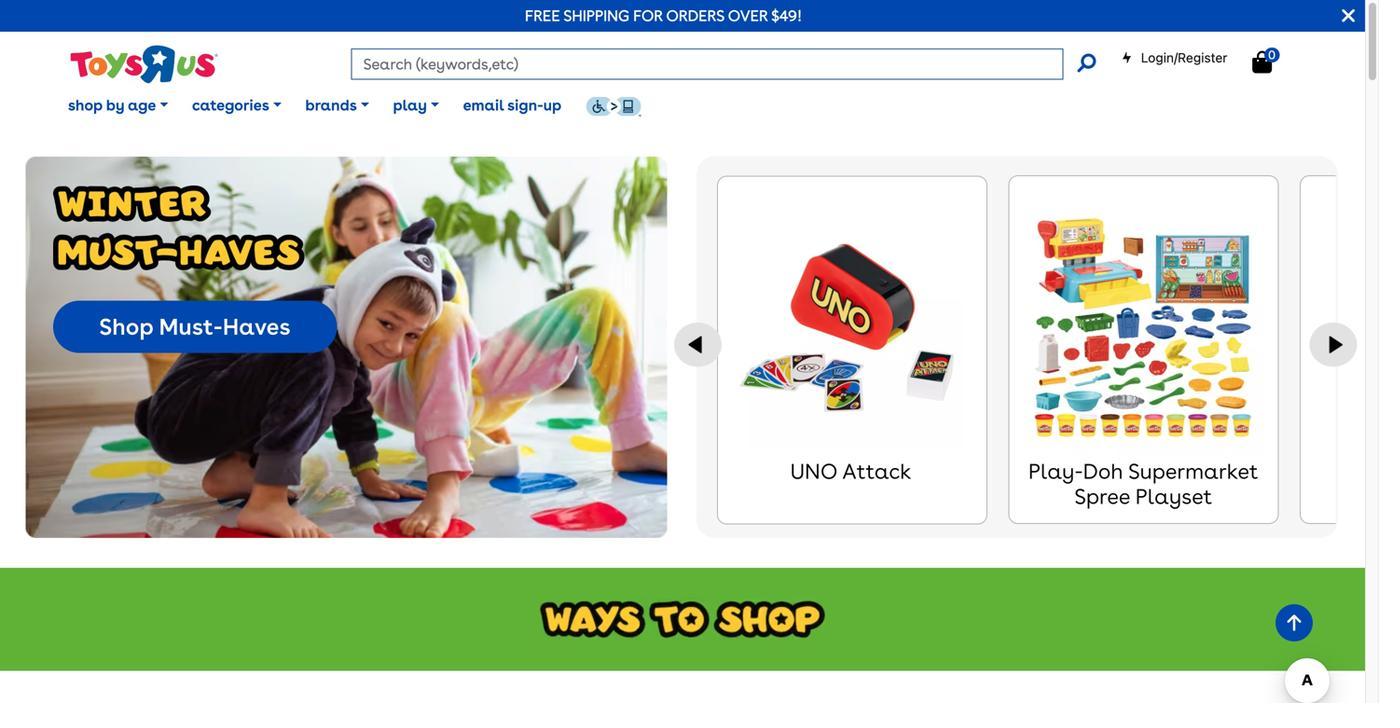 Task type: describe. For each thing, give the bounding box(es) containing it.
go to previous image
[[675, 323, 722, 367]]

up
[[544, 96, 562, 114]]

login/register
[[1141, 50, 1228, 65]]

shop by age
[[68, 96, 156, 114]]

categories
[[192, 96, 269, 114]]

brands
[[305, 96, 357, 114]]

age
[[128, 96, 156, 114]]

0
[[1269, 47, 1276, 62]]

login/register button
[[1122, 49, 1228, 67]]

0 link
[[1253, 47, 1291, 74]]

over
[[728, 7, 768, 25]]

close button image
[[1342, 6, 1355, 26]]

free shipping for orders over $49! link
[[525, 7, 802, 25]]

shop
[[68, 96, 102, 114]]

free shipping for orders over $49!
[[525, 7, 802, 25]]

play button
[[381, 82, 451, 129]]

orders
[[666, 7, 725, 25]]

play
[[393, 96, 427, 114]]

ways to shop image
[[0, 568, 1366, 671]]

twister hero image desktop image
[[26, 157, 667, 538]]

for
[[633, 7, 663, 25]]

shop must-haves
[[99, 313, 291, 340]]



Task type: locate. For each thing, give the bounding box(es) containing it.
brands button
[[293, 82, 381, 129]]

sign-
[[507, 96, 544, 114]]

shopping bag image
[[1253, 51, 1272, 73]]

None search field
[[351, 49, 1096, 80]]

shop by age button
[[56, 82, 180, 129]]

by
[[106, 96, 124, 114]]

this icon serves as a link to download the essential accessibility assistive technology app for individuals with physical disabilities. it is featured as part of our commitment to diversity and inclusion. image
[[586, 96, 642, 117]]

$49!
[[772, 7, 802, 25]]

menu bar
[[56, 73, 1366, 138]]

winter must haves image
[[53, 185, 304, 270]]

categories button
[[180, 82, 293, 129]]

go to next image
[[1310, 323, 1358, 367]]

shop
[[99, 313, 153, 340]]

menu bar containing shop by age
[[56, 73, 1366, 138]]

email
[[463, 96, 504, 114]]

email sign-up link
[[451, 82, 574, 129]]

free
[[525, 7, 560, 25]]

must-
[[159, 313, 223, 340]]

haves
[[223, 313, 291, 340]]

email sign-up
[[463, 96, 562, 114]]

shipping
[[564, 7, 630, 25]]

toys r us image
[[69, 43, 218, 85]]

Enter Keyword or Item No. search field
[[351, 49, 1064, 80]]



Task type: vqa. For each thing, say whether or not it's contained in the screenshot.
ACCESSORIES
no



